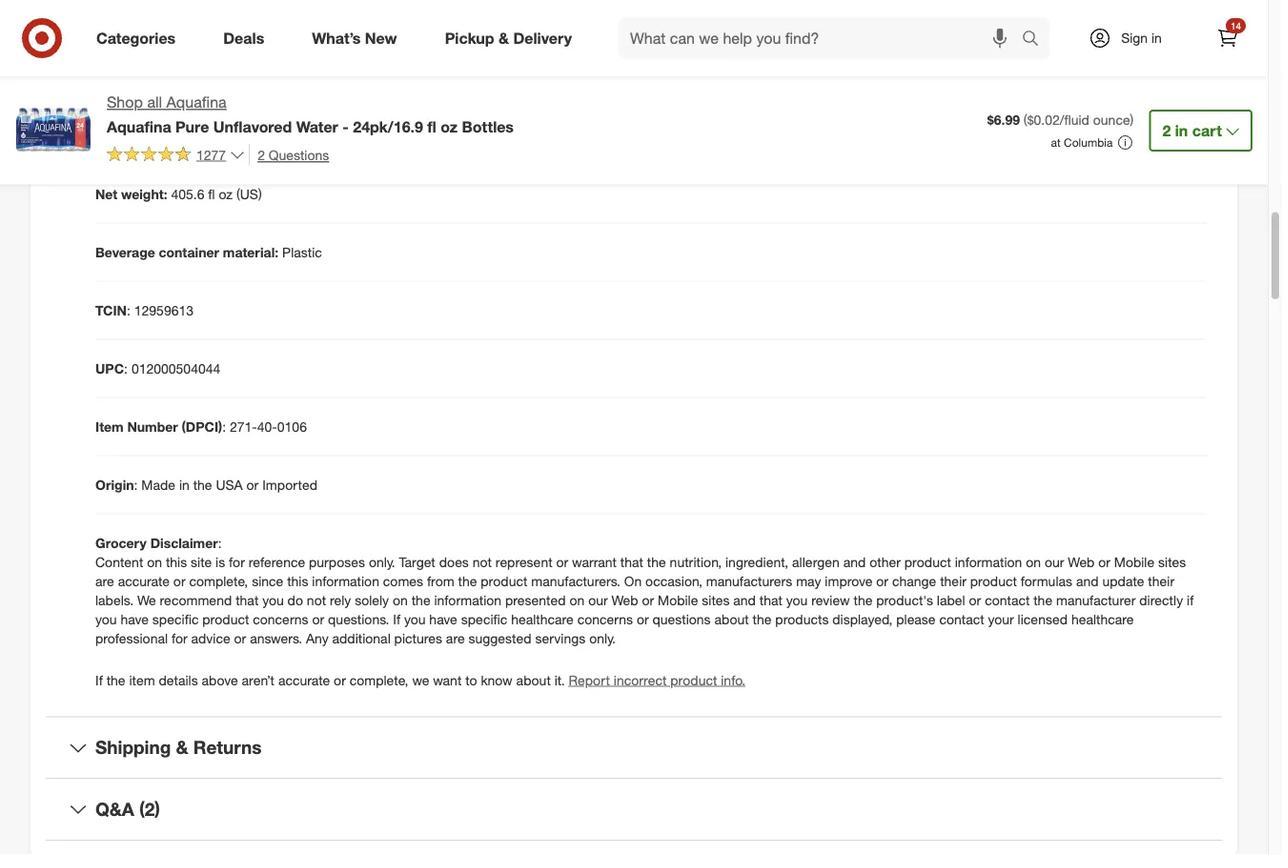 Task type: locate. For each thing, give the bounding box(es) containing it.
1 horizontal spatial complete,
[[350, 672, 409, 688]]

: left made
[[134, 476, 138, 493]]

0 horizontal spatial concerns
[[253, 611, 309, 627]]

0 vertical spatial this
[[166, 553, 187, 570]]

0 vertical spatial our
[[1045, 553, 1065, 570]]

for left the advice at the bottom of page
[[172, 630, 188, 646]]

report incorrect product info. button
[[569, 671, 746, 690]]

mobile up questions
[[658, 592, 698, 608]]

0 vertical spatial not
[[473, 553, 492, 570]]

: for 12959613
[[127, 302, 131, 318]]

and up "manufacturer"
[[1077, 573, 1099, 589]]

accurate
[[118, 573, 170, 589], [278, 672, 330, 688]]

or up the recommend
[[173, 573, 186, 589]]

questions
[[269, 146, 329, 163]]

2 right ')'
[[1163, 121, 1171, 140]]

1 vertical spatial if
[[95, 672, 103, 688]]

$6.99 ( $0.02 /fluid ounce )
[[988, 112, 1134, 128]]

rely
[[330, 592, 351, 608]]

1 horizontal spatial only.
[[589, 630, 616, 646]]

1 vertical spatial fl
[[208, 185, 215, 202]]

1 horizontal spatial &
[[499, 29, 509, 47]]

0 horizontal spatial oz
[[219, 185, 233, 202]]

0 horizontal spatial not
[[307, 592, 326, 608]]

the left item
[[106, 672, 125, 688]]

if
[[393, 611, 401, 627], [95, 672, 103, 688]]

0 vertical spatial web
[[1068, 553, 1095, 570]]

delivery
[[513, 29, 572, 47]]

0 vertical spatial only.
[[369, 553, 395, 570]]

and down manufacturers
[[734, 592, 756, 608]]

1 horizontal spatial their
[[1148, 573, 1175, 589]]

&
[[499, 29, 509, 47], [176, 737, 188, 759]]

bottles
[[462, 117, 514, 136]]

0 horizontal spatial in
[[179, 476, 190, 493]]

details
[[159, 672, 198, 688]]

healthcare down presented
[[511, 611, 574, 627]]

this up do
[[287, 573, 308, 589]]

1 horizontal spatial and
[[844, 553, 866, 570]]

specific down the recommend
[[152, 611, 199, 627]]

our up the formulas
[[1045, 553, 1065, 570]]

1 horizontal spatial mobile
[[1115, 553, 1155, 570]]

manufacturers
[[706, 573, 793, 589]]

2 horizontal spatial information
[[955, 553, 1023, 570]]

specific
[[152, 611, 199, 627], [461, 611, 508, 627]]

mobile up update
[[1115, 553, 1155, 570]]

fl right 405.6 at the top of the page
[[208, 185, 215, 202]]

0 horizontal spatial fl
[[208, 185, 215, 202]]

purposes
[[309, 553, 365, 570]]

2 horizontal spatial in
[[1176, 121, 1189, 140]]

0 horizontal spatial sites
[[702, 592, 730, 608]]

report
[[569, 672, 610, 688]]

web down on
[[612, 592, 639, 608]]

concerns down on
[[578, 611, 633, 627]]

specific up suggested
[[461, 611, 508, 627]]

the left usa
[[193, 476, 212, 493]]

on down manufacturers.
[[570, 592, 585, 608]]

our down manufacturers.
[[589, 592, 608, 608]]

0 vertical spatial about
[[715, 611, 749, 627]]

sites down manufacturers
[[702, 592, 730, 608]]

0 vertical spatial in
[[1152, 30, 1162, 46]]

q&a
[[95, 798, 134, 820]]

beverage
[[95, 244, 155, 260]]

in right the "sign"
[[1152, 30, 1162, 46]]

1 horizontal spatial not
[[473, 553, 492, 570]]

item
[[129, 672, 155, 688]]

0 vertical spatial sites
[[1159, 553, 1186, 570]]

search
[[1014, 31, 1060, 49]]

not right do
[[307, 592, 326, 608]]

1 horizontal spatial 2
[[1163, 121, 1171, 140]]

sites up directly
[[1159, 553, 1186, 570]]

product up your
[[971, 573, 1017, 589]]

0 vertical spatial aquafina
[[166, 93, 227, 112]]

1 horizontal spatial information
[[434, 592, 502, 608]]

site
[[191, 553, 212, 570]]

2 horizontal spatial and
[[1077, 573, 1099, 589]]

0 vertical spatial contact
[[985, 592, 1030, 608]]

2 concerns from the left
[[578, 611, 633, 627]]

that down manufacturers
[[760, 592, 783, 608]]

0 vertical spatial oz
[[441, 117, 458, 136]]

1 horizontal spatial sites
[[1159, 553, 1186, 570]]

$0.02
[[1028, 112, 1060, 128]]

if left item
[[95, 672, 103, 688]]

2
[[1163, 121, 1171, 140], [258, 146, 265, 163]]

about left it.
[[516, 672, 551, 688]]

only. right servings
[[589, 630, 616, 646]]

web up the formulas
[[1068, 553, 1095, 570]]

1 horizontal spatial web
[[1068, 553, 1095, 570]]

product down represent
[[481, 573, 528, 589]]

information up label
[[955, 553, 1023, 570]]

0 horizontal spatial are
[[95, 573, 114, 589]]

and up improve
[[844, 553, 866, 570]]

0 horizontal spatial that
[[236, 592, 259, 608]]

2 vertical spatial information
[[434, 592, 502, 608]]

1 horizontal spatial accurate
[[278, 672, 330, 688]]

1 vertical spatial information
[[312, 573, 379, 589]]

for
[[229, 553, 245, 570], [172, 630, 188, 646]]

oz inside "shop all aquafina aquafina pure unflavored water - 24pk/16.9 fl oz bottles"
[[441, 117, 458, 136]]

not right does
[[473, 553, 492, 570]]

in right made
[[179, 476, 190, 493]]

above
[[202, 672, 238, 688]]

$6.99
[[988, 112, 1020, 128]]

1 vertical spatial &
[[176, 737, 188, 759]]

or down other
[[877, 573, 889, 589]]

have up professional in the left bottom of the page
[[121, 611, 149, 627]]

(us)
[[236, 185, 262, 202]]

0 horizontal spatial their
[[940, 573, 967, 589]]

or
[[247, 476, 259, 493], [556, 553, 569, 570], [1099, 553, 1111, 570], [173, 573, 186, 589], [877, 573, 889, 589], [642, 592, 654, 608], [969, 592, 982, 608], [312, 611, 324, 627], [637, 611, 649, 627], [234, 630, 246, 646], [334, 672, 346, 688]]

have up pictures
[[429, 611, 458, 627]]

2 down unflavored
[[258, 146, 265, 163]]

shipping
[[95, 737, 171, 759]]

on right content
[[147, 553, 162, 570]]

0 horizontal spatial this
[[166, 553, 187, 570]]

may
[[796, 573, 822, 589]]

aquafina
[[166, 93, 227, 112], [107, 117, 171, 136]]

or left questions
[[637, 611, 649, 627]]

product
[[905, 553, 952, 570], [481, 573, 528, 589], [971, 573, 1017, 589], [202, 611, 249, 627], [671, 672, 717, 688]]

0 vertical spatial and
[[844, 553, 866, 570]]

in left 'cart'
[[1176, 121, 1189, 140]]

complete,
[[189, 573, 248, 589], [350, 672, 409, 688]]

grocery
[[95, 534, 147, 551]]

(
[[1024, 112, 1028, 128]]

1 horizontal spatial in
[[1152, 30, 1162, 46]]

0 vertical spatial fl
[[428, 117, 437, 136]]

1 horizontal spatial about
[[715, 611, 749, 627]]

1 vertical spatial about
[[516, 672, 551, 688]]

sign in link
[[1073, 17, 1192, 59]]

or up update
[[1099, 553, 1111, 570]]

columbia
[[1064, 135, 1113, 150]]

that down since
[[236, 592, 259, 608]]

only. up comes at the left of the page
[[369, 553, 395, 570]]

1 horizontal spatial have
[[429, 611, 458, 627]]

concerns up answers.
[[253, 611, 309, 627]]

oz left (us)
[[219, 185, 233, 202]]

q&a (2)
[[95, 798, 160, 820]]

1 vertical spatial our
[[589, 592, 608, 608]]

in for 2
[[1176, 121, 1189, 140]]

additional
[[332, 630, 391, 646]]

directly
[[1140, 592, 1184, 608]]

complete, inside grocery disclaimer : content on this site is for reference purposes only.  target does not represent or warrant that the nutrition, ingredient, allergen and other product information on our web or mobile sites are accurate or complete, since this information comes from the product manufacturers.  on occasion, manufacturers may improve or change their product formulas and update their labels.  we recommend that you do not rely solely on the information presented on our web or mobile sites and that you review the product's label or contact the manufacturer directly if you have specific product concerns or questions.  if you have specific healthcare concerns or questions about the products displayed, please contact your licensed healthcare professional for advice or answers.  any additional pictures are suggested servings only.
[[189, 573, 248, 589]]

0 horizontal spatial 2
[[258, 146, 265, 163]]

: up is
[[218, 534, 222, 551]]

their up label
[[940, 573, 967, 589]]

2 specific from the left
[[461, 611, 508, 627]]

:
[[127, 302, 131, 318], [124, 360, 128, 377], [222, 418, 226, 435], [134, 476, 138, 493], [218, 534, 222, 551]]

0 horizontal spatial and
[[734, 592, 756, 608]]

item number (dpci) : 271-40-0106
[[95, 418, 307, 435]]

allergen
[[793, 553, 840, 570]]

ounce
[[1094, 112, 1131, 128]]

aquafina down 'shop'
[[107, 117, 171, 136]]

: for 012000504044
[[124, 360, 128, 377]]

accurate up we at the left
[[118, 573, 170, 589]]

0 vertical spatial if
[[393, 611, 401, 627]]

if
[[1187, 592, 1194, 608]]

made
[[141, 476, 175, 493]]

)
[[1131, 112, 1134, 128]]

0 horizontal spatial for
[[172, 630, 188, 646]]

1 vertical spatial not
[[307, 592, 326, 608]]

2 vertical spatial and
[[734, 592, 756, 608]]

solely
[[355, 592, 389, 608]]

or down the 'additional'
[[334, 672, 346, 688]]

1277
[[196, 146, 226, 163]]

that up on
[[621, 553, 644, 570]]

about down manufacturers
[[715, 611, 749, 627]]

sign in
[[1122, 30, 1162, 46]]

1277 link
[[107, 144, 245, 167]]

: left 012000504044
[[124, 360, 128, 377]]

0 horizontal spatial if
[[95, 672, 103, 688]]

0 vertical spatial accurate
[[118, 573, 170, 589]]

1 vertical spatial sites
[[702, 592, 730, 608]]

2 for 2 questions
[[258, 146, 265, 163]]

incorrect
[[614, 672, 667, 688]]

accurate down any
[[278, 672, 330, 688]]

upc
[[95, 360, 124, 377]]

1 vertical spatial aquafina
[[107, 117, 171, 136]]

contact down label
[[940, 611, 985, 627]]

this down disclaimer
[[166, 553, 187, 570]]

product left info.
[[671, 672, 717, 688]]

1 vertical spatial this
[[287, 573, 308, 589]]

what's new link
[[296, 17, 421, 59]]

material:
[[223, 244, 279, 260]]

for right is
[[229, 553, 245, 570]]

the
[[193, 476, 212, 493], [647, 553, 666, 570], [458, 573, 477, 589], [412, 592, 431, 608], [854, 592, 873, 608], [1034, 592, 1053, 608], [753, 611, 772, 627], [106, 672, 125, 688]]

product up "change"
[[905, 553, 952, 570]]

are right pictures
[[446, 630, 465, 646]]

0 horizontal spatial complete,
[[189, 573, 248, 589]]

1 vertical spatial for
[[172, 630, 188, 646]]

quantity:
[[154, 127, 212, 144]]

healthcare
[[511, 611, 574, 627], [1072, 611, 1134, 627]]

1 horizontal spatial this
[[287, 573, 308, 589]]

0 horizontal spatial &
[[176, 737, 188, 759]]

1 vertical spatial only.
[[589, 630, 616, 646]]

0 vertical spatial information
[[955, 553, 1023, 570]]

on down comes at the left of the page
[[393, 592, 408, 608]]

are up labels.
[[95, 573, 114, 589]]

1 vertical spatial are
[[446, 630, 465, 646]]

you down since
[[262, 592, 284, 608]]

their up directly
[[1148, 573, 1175, 589]]

and
[[844, 553, 866, 570], [1077, 573, 1099, 589], [734, 592, 756, 608]]

& inside dropdown button
[[176, 737, 188, 759]]

ingredient,
[[726, 553, 789, 570]]

1 have from the left
[[121, 611, 149, 627]]

& right pickup
[[499, 29, 509, 47]]

2 vertical spatial in
[[179, 476, 190, 493]]

image of aquafina pure unflavored water - 24pk/16.9 fl oz bottles image
[[15, 92, 92, 168]]

concerns
[[253, 611, 309, 627], [578, 611, 633, 627]]

1 horizontal spatial oz
[[441, 117, 458, 136]]

all
[[147, 93, 162, 112]]

1 horizontal spatial if
[[393, 611, 401, 627]]

fl right "24pk/16.9"
[[428, 117, 437, 136]]

comes
[[383, 573, 423, 589]]

this
[[166, 553, 187, 570], [287, 573, 308, 589]]

complete, down is
[[189, 573, 248, 589]]

if up pictures
[[393, 611, 401, 627]]

are
[[95, 573, 114, 589], [446, 630, 465, 646]]

item
[[95, 418, 124, 435]]

want
[[433, 672, 462, 688]]

0 vertical spatial complete,
[[189, 573, 248, 589]]

(dpci)
[[182, 418, 222, 435]]

0 horizontal spatial contact
[[940, 611, 985, 627]]

any
[[306, 630, 329, 646]]

container
[[159, 244, 219, 260]]

0 horizontal spatial specific
[[152, 611, 199, 627]]

oz
[[441, 117, 458, 136], [219, 185, 233, 202]]

oz left bottles
[[441, 117, 458, 136]]

1 horizontal spatial for
[[229, 553, 245, 570]]

their
[[940, 573, 967, 589], [1148, 573, 1175, 589]]

answers.
[[250, 630, 302, 646]]

aquafina up pure
[[166, 93, 227, 112]]

questions.
[[328, 611, 389, 627]]

2 horizontal spatial that
[[760, 592, 783, 608]]

occasion,
[[646, 573, 703, 589]]

about inside grocery disclaimer : content on this site is for reference purposes only.  target does not represent or warrant that the nutrition, ingredient, allergen and other product information on our web or mobile sites are accurate or complete, since this information comes from the product manufacturers.  on occasion, manufacturers may improve or change their product formulas and update their labels.  we recommend that you do not rely solely on the information presented on our web or mobile sites and that you review the product's label or contact the manufacturer directly if you have specific product concerns or questions.  if you have specific healthcare concerns or questions about the products displayed, please contact your licensed healthcare professional for advice or answers.  any additional pictures are suggested servings only.
[[715, 611, 749, 627]]

web
[[1068, 553, 1095, 570], [612, 592, 639, 608]]

0 horizontal spatial have
[[121, 611, 149, 627]]

complete, left 'we'
[[350, 672, 409, 688]]

1 vertical spatial web
[[612, 592, 639, 608]]

2 for 2 in cart
[[1163, 121, 1171, 140]]

healthcare down "manufacturer"
[[1072, 611, 1134, 627]]

1 vertical spatial oz
[[219, 185, 233, 202]]

1 horizontal spatial fl
[[428, 117, 437, 136]]

: left 12959613
[[127, 302, 131, 318]]

2 have from the left
[[429, 611, 458, 627]]

the up displayed, at the bottom right of page
[[854, 592, 873, 608]]

0 horizontal spatial only.
[[369, 553, 395, 570]]

contact up your
[[985, 592, 1030, 608]]

2 in cart for aquafina pure unflavored water - 24pk/16.9 fl oz bottles element
[[1163, 121, 1223, 140]]

0 vertical spatial &
[[499, 29, 509, 47]]

1 horizontal spatial healthcare
[[1072, 611, 1134, 627]]

0 horizontal spatial healthcare
[[511, 611, 574, 627]]

0 vertical spatial are
[[95, 573, 114, 589]]

1 horizontal spatial our
[[1045, 553, 1065, 570]]

1 vertical spatial and
[[1077, 573, 1099, 589]]

0 vertical spatial for
[[229, 553, 245, 570]]

information up the 'rely'
[[312, 573, 379, 589]]

0 vertical spatial 2
[[1163, 121, 1171, 140]]

& left returns
[[176, 737, 188, 759]]

at columbia
[[1051, 135, 1113, 150]]

1 horizontal spatial concerns
[[578, 611, 633, 627]]

1 horizontal spatial specific
[[461, 611, 508, 627]]

information down "from"
[[434, 592, 502, 608]]



Task type: vqa. For each thing, say whether or not it's contained in the screenshot.
the rightmost Oakridge
no



Task type: describe. For each thing, give the bounding box(es) containing it.
14
[[1231, 20, 1242, 31]]

: inside grocery disclaimer : content on this site is for reference purposes only.  target does not represent or warrant that the nutrition, ingredient, allergen and other product information on our web or mobile sites are accurate or complete, since this information comes from the product manufacturers.  on occasion, manufacturers may improve or change their product formulas and update their labels.  we recommend that you do not rely solely on the information presented on our web or mobile sites and that you review the product's label or contact the manufacturer directly if you have specific product concerns or questions.  if you have specific healthcare concerns or questions about the products displayed, please contact your licensed healthcare professional for advice or answers.  any additional pictures are suggested servings only.
[[218, 534, 222, 551]]

usa
[[216, 476, 243, 493]]

1 vertical spatial accurate
[[278, 672, 330, 688]]

label
[[937, 592, 966, 608]]

on up the formulas
[[1026, 553, 1041, 570]]

or down occasion, at the bottom right
[[642, 592, 654, 608]]

nutrition,
[[670, 553, 722, 570]]

package
[[95, 127, 150, 144]]

update
[[1103, 573, 1145, 589]]

on
[[624, 573, 642, 589]]

is
[[216, 553, 225, 570]]

you up pictures
[[404, 611, 426, 627]]

0 vertical spatial mobile
[[1115, 553, 1155, 570]]

we
[[412, 672, 430, 688]]

24pk/16.9
[[353, 117, 423, 136]]

2 questions link
[[249, 144, 329, 166]]

the left products
[[753, 611, 772, 627]]

products
[[776, 611, 829, 627]]

/fluid
[[1060, 112, 1090, 128]]

origin
[[95, 476, 134, 493]]

1 concerns from the left
[[253, 611, 309, 627]]

target
[[399, 553, 436, 570]]

1 healthcare from the left
[[511, 611, 574, 627]]

1 specific from the left
[[152, 611, 199, 627]]

if inside grocery disclaimer : content on this site is for reference purposes only.  target does not represent or warrant that the nutrition, ingredient, allergen and other product information on our web or mobile sites are accurate or complete, since this information comes from the product manufacturers.  on occasion, manufacturers may improve or change their product formulas and update their labels.  we recommend that you do not rely solely on the information presented on our web or mobile sites and that you review the product's label or contact the manufacturer directly if you have specific product concerns or questions.  if you have specific healthcare concerns or questions about the products displayed, please contact your licensed healthcare professional for advice or answers.  any additional pictures are suggested servings only.
[[393, 611, 401, 627]]

the down does
[[458, 573, 477, 589]]

1 vertical spatial complete,
[[350, 672, 409, 688]]

405.6
[[171, 185, 205, 202]]

& for shipping
[[176, 737, 188, 759]]

package quantity: 24
[[95, 127, 230, 144]]

what's new
[[312, 29, 397, 47]]

1 vertical spatial mobile
[[658, 592, 698, 608]]

1 horizontal spatial contact
[[985, 592, 1030, 608]]

please
[[897, 611, 936, 627]]

from
[[427, 573, 455, 589]]

& for pickup
[[499, 29, 509, 47]]

the up licensed
[[1034, 592, 1053, 608]]

aren't
[[242, 672, 275, 688]]

or up manufacturers.
[[556, 553, 569, 570]]

cart
[[1193, 121, 1223, 140]]

shipping & returns button
[[46, 718, 1223, 778]]

or up any
[[312, 611, 324, 627]]

the down comes at the left of the page
[[412, 592, 431, 608]]

form: liquid
[[95, 69, 172, 86]]

or right usa
[[247, 476, 259, 493]]

product up the advice at the bottom of page
[[202, 611, 249, 627]]

271-
[[230, 418, 257, 435]]

recommend
[[160, 592, 232, 608]]

water
[[296, 117, 338, 136]]

presented
[[505, 592, 566, 608]]

your
[[988, 611, 1014, 627]]

1 their from the left
[[940, 573, 967, 589]]

suggested
[[469, 630, 532, 646]]

40-
[[257, 418, 277, 435]]

: for made
[[134, 476, 138, 493]]

pickup
[[445, 29, 495, 47]]

displayed,
[[833, 611, 893, 627]]

1 vertical spatial contact
[[940, 611, 985, 627]]

2 in cart
[[1163, 121, 1223, 140]]

What can we help you find? suggestions appear below search field
[[619, 17, 1027, 59]]

questions
[[653, 611, 711, 627]]

q&a (2) button
[[46, 779, 1223, 840]]

info.
[[721, 672, 746, 688]]

represent
[[496, 553, 553, 570]]

content
[[95, 553, 143, 570]]

0 horizontal spatial web
[[612, 592, 639, 608]]

deals
[[223, 29, 264, 47]]

pictures
[[394, 630, 442, 646]]

search button
[[1014, 17, 1060, 63]]

manufacturers.
[[531, 573, 621, 589]]

warrant
[[572, 553, 617, 570]]

if the item details above aren't accurate or complete, we want to know about it. report incorrect product info.
[[95, 672, 746, 688]]

to
[[466, 672, 477, 688]]

what's
[[312, 29, 361, 47]]

in for sign
[[1152, 30, 1162, 46]]

liquid
[[136, 69, 172, 86]]

fl inside "shop all aquafina aquafina pure unflavored water - 24pk/16.9 fl oz bottles"
[[428, 117, 437, 136]]

2 healthcare from the left
[[1072, 611, 1134, 627]]

2 questions
[[258, 146, 329, 163]]

2 their from the left
[[1148, 573, 1175, 589]]

14 link
[[1207, 17, 1249, 59]]

net weight: 405.6 fl oz (us)
[[95, 185, 262, 202]]

deals link
[[207, 17, 288, 59]]

reference
[[249, 553, 305, 570]]

know
[[481, 672, 513, 688]]

: left the 271-
[[222, 418, 226, 435]]

24
[[215, 127, 230, 144]]

0 horizontal spatial about
[[516, 672, 551, 688]]

the up occasion, at the bottom right
[[647, 553, 666, 570]]

new
[[365, 29, 397, 47]]

manufacturer
[[1057, 592, 1136, 608]]

1 horizontal spatial that
[[621, 553, 644, 570]]

it.
[[555, 672, 565, 688]]

origin : made in the usa or imported
[[95, 476, 318, 493]]

or right the advice at the bottom of page
[[234, 630, 246, 646]]

returns
[[193, 737, 262, 759]]

tcin
[[95, 302, 127, 318]]

disclaimer
[[150, 534, 218, 551]]

-
[[343, 117, 349, 136]]

number
[[127, 418, 178, 435]]

012000504044
[[131, 360, 221, 377]]

you down labels.
[[95, 611, 117, 627]]

0106
[[277, 418, 307, 435]]

0 horizontal spatial our
[[589, 592, 608, 608]]

1 horizontal spatial are
[[446, 630, 465, 646]]

form:
[[95, 69, 132, 86]]

you up products
[[787, 592, 808, 608]]

accurate inside grocery disclaimer : content on this site is for reference purposes only.  target does not represent or warrant that the nutrition, ingredient, allergen and other product information on our web or mobile sites are accurate or complete, since this information comes from the product manufacturers.  on occasion, manufacturers may improve or change their product formulas and update their labels.  we recommend that you do not rely solely on the information presented on our web or mobile sites and that you review the product's label or contact the manufacturer directly if you have specific product concerns or questions.  if you have specific healthcare concerns or questions about the products displayed, please contact your licensed healthcare professional for advice or answers.  any additional pictures are suggested servings only.
[[118, 573, 170, 589]]

servings
[[535, 630, 586, 646]]

0 horizontal spatial information
[[312, 573, 379, 589]]

since
[[252, 573, 283, 589]]

review
[[812, 592, 850, 608]]

(2)
[[139, 798, 160, 820]]

pickup & delivery link
[[429, 17, 596, 59]]

unflavored
[[213, 117, 292, 136]]

or right label
[[969, 592, 982, 608]]



